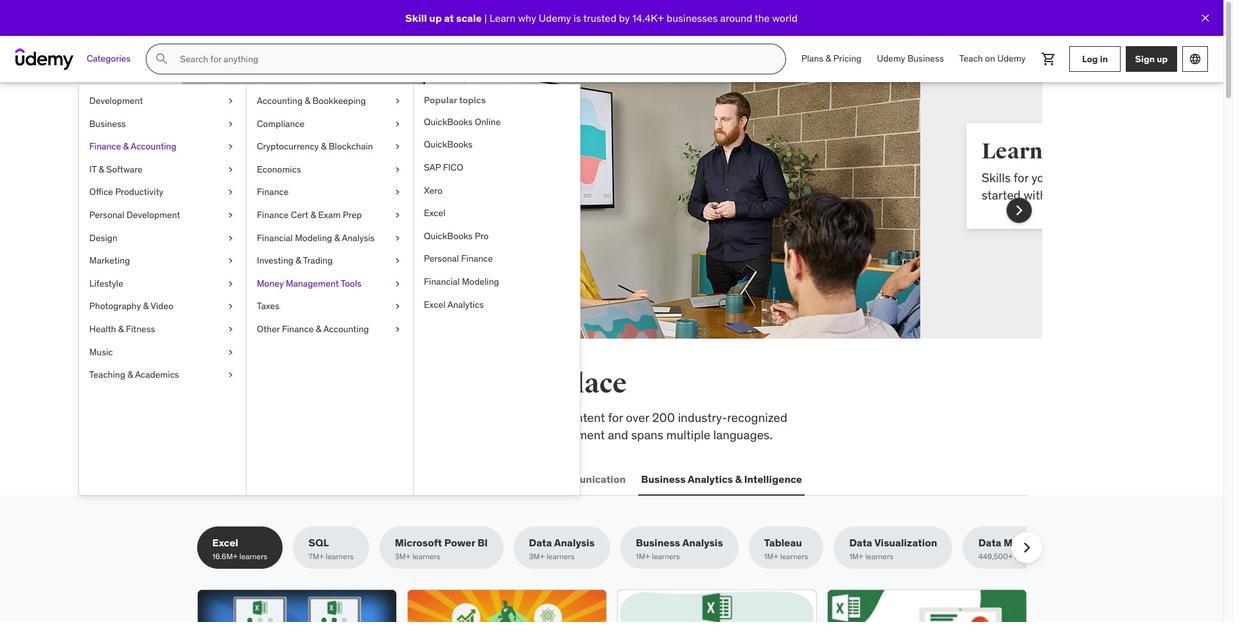 Task type: describe. For each thing, give the bounding box(es) containing it.
categories button
[[79, 44, 138, 74]]

scale
[[456, 11, 482, 24]]

excel for excel
[[424, 208, 445, 219]]

taxes link
[[247, 296, 413, 318]]

7m+
[[308, 553, 324, 562]]

all the skills you need in one place
[[197, 368, 627, 401]]

marketing link
[[79, 250, 246, 273]]

& down taxes link at the left
[[316, 324, 321, 335]]

Search for anything text field
[[177, 48, 770, 70]]

financial modeling & analysis
[[257, 232, 375, 244]]

that
[[1028, 138, 1071, 165]]

it & software link
[[79, 158, 246, 181]]

popular
[[424, 94, 457, 106]]

excel for excel analytics
[[424, 299, 445, 311]]

next image for the carousel element
[[1009, 200, 1029, 221]]

0 horizontal spatial the
[[240, 368, 281, 401]]

in inside log in link
[[1100, 53, 1108, 65]]

started
[[930, 187, 969, 203]]

ready-
[[130, 138, 195, 165]]

(and
[[1051, 170, 1075, 186]]

finance for finance & accounting
[[89, 141, 121, 152]]

3m+ inside data analysis 3m+ learners
[[529, 553, 545, 562]]

investing & trading link
[[247, 250, 413, 273]]

marketing
[[89, 255, 130, 267]]

xsmall image for marketing
[[225, 255, 236, 268]]

next image for topic filters element
[[1016, 538, 1037, 559]]

investing
[[257, 255, 293, 267]]

office
[[89, 186, 113, 198]]

data visualization 1m+ learners
[[849, 537, 937, 562]]

lifestyle link
[[79, 273, 246, 296]]

carousel element
[[8, 82, 1233, 370]]

us.
[[998, 187, 1014, 203]]

up for skill
[[429, 11, 442, 24]]

2 horizontal spatial accounting
[[323, 324, 369, 335]]

learners inside tableau 1m+ learners
[[780, 553, 808, 562]]

finance for finance cert & exam prep
[[257, 209, 289, 221]]

money management tools element
[[413, 85, 580, 496]]

photography
[[89, 301, 141, 312]]

accounting & bookkeeping
[[257, 95, 366, 107]]

industry-
[[678, 410, 727, 426]]

& for academics
[[127, 369, 133, 381]]

plans & pricing link
[[794, 44, 869, 74]]

including
[[482, 410, 532, 426]]

by
[[619, 11, 630, 24]]

learners inside data analysis 3m+ learners
[[546, 553, 574, 562]]

xsmall image for other finance & accounting
[[392, 324, 403, 336]]

modeling for data modeling 449,500+ learners
[[1004, 537, 1050, 550]]

financial modeling & analysis link
[[247, 227, 413, 250]]

financial for financial modeling
[[424, 276, 460, 288]]

finance for finance
[[257, 186, 289, 198]]

0 vertical spatial accounting
[[257, 95, 303, 107]]

workplace
[[288, 410, 344, 426]]

data for data visualization
[[849, 537, 872, 550]]

skills inside covering critical workplace skills to technical topics, including prep content for over 200 industry-recognized certifications, our catalog supports well-rounded professional development and spans multiple languages.
[[347, 410, 374, 426]]

cryptocurrency & blockchain link
[[247, 136, 413, 158]]

financial for financial modeling & analysis
[[257, 232, 293, 244]]

& for fitness
[[118, 324, 124, 335]]

online
[[475, 116, 501, 128]]

technical
[[391, 410, 440, 426]]

xsmall image for finance
[[392, 186, 403, 199]]

modeling for financial modeling & analysis
[[295, 232, 332, 244]]

1m+ inside tableau 1m+ learners
[[764, 553, 778, 562]]

xsmall image for personal development
[[225, 209, 236, 222]]

is
[[573, 11, 581, 24]]

development for web
[[224, 473, 289, 486]]

music link
[[79, 341, 246, 364]]

leadership button
[[396, 464, 455, 495]]

one
[[508, 368, 554, 401]]

productivity
[[115, 186, 163, 198]]

other finance & accounting
[[257, 324, 369, 335]]

popular topics
[[424, 94, 486, 106]]

web development button
[[197, 464, 292, 495]]

personal finance
[[424, 253, 493, 265]]

leading
[[118, 196, 158, 211]]

you for gets
[[1122, 138, 1159, 165]]

sign up
[[1135, 53, 1168, 65]]

0 horizontal spatial in
[[478, 368, 503, 401]]

personal for personal finance
[[424, 253, 459, 265]]

finance inside other finance & accounting link
[[282, 324, 314, 335]]

xsmall image for financial modeling & analysis
[[392, 232, 403, 245]]

data for data modeling
[[978, 537, 1001, 550]]

content
[[563, 410, 605, 426]]

development link
[[79, 90, 246, 113]]

multiple
[[666, 427, 710, 443]]

for inside covering critical workplace skills to technical topics, including prep content for over 200 industry-recognized certifications, our catalog supports well-rounded professional development and spans multiple languages.
[[608, 410, 623, 426]]

management
[[286, 278, 339, 289]]

topics,
[[443, 410, 479, 426]]

to inside covering critical workplace skills to technical topics, including prep content for over 200 industry-recognized certifications, our catalog supports well-rounded professional development and spans multiple languages.
[[377, 410, 388, 426]]

& for software
[[99, 164, 104, 175]]

personal finance link
[[414, 248, 580, 271]]

finance & accounting link
[[79, 136, 246, 158]]

prep
[[343, 209, 362, 221]]

xero link
[[414, 180, 580, 202]]

xero
[[424, 185, 442, 196]]

cert
[[291, 209, 308, 221]]

topics
[[459, 94, 486, 106]]

xsmall image for taxes
[[392, 301, 403, 313]]

spans
[[631, 427, 663, 443]]

14.4k+
[[632, 11, 664, 24]]

quickbooks for quickbooks pro
[[424, 230, 473, 242]]

personal for personal development
[[89, 209, 124, 221]]

microsoft
[[395, 537, 442, 550]]

learn
[[294, 196, 321, 211]]

and
[[608, 427, 628, 443]]

sap
[[424, 162, 441, 173]]

& for trading
[[296, 255, 301, 267]]

bi
[[477, 537, 488, 550]]

development inside 'link'
[[89, 95, 143, 107]]

1m+ for data visualization
[[849, 553, 863, 562]]

place
[[559, 368, 627, 401]]

xsmall image for health & fitness
[[225, 324, 236, 336]]

taxes
[[257, 301, 279, 312]]

2 your from the left
[[1078, 170, 1101, 186]]

why for anything
[[94, 196, 115, 211]]

personal development
[[89, 209, 180, 221]]

skills
[[930, 170, 959, 186]]

xsmall image for economics
[[392, 164, 403, 176]]

sign up link
[[1126, 46, 1177, 72]]

business link
[[79, 113, 246, 136]]

pro
[[475, 230, 489, 242]]

leadership
[[398, 473, 453, 486]]

anything
[[70, 164, 161, 191]]

business analytics & intelligence button
[[639, 464, 805, 495]]

supports
[[338, 427, 386, 443]]

& for video
[[143, 301, 149, 312]]

1 vertical spatial accounting
[[131, 141, 176, 152]]

udemy image
[[15, 48, 74, 70]]

learning
[[930, 138, 1024, 165]]



Task type: vqa. For each thing, say whether or not it's contained in the screenshot.
All
yes



Task type: locate. For each thing, give the bounding box(es) containing it.
1 vertical spatial up
[[1157, 53, 1168, 65]]

business for business analysis 1m+ learners
[[636, 537, 680, 550]]

& right cert
[[310, 209, 316, 221]]

development down categories dropdown button
[[89, 95, 143, 107]]

business analytics & intelligence
[[641, 473, 802, 486]]

& inside 'link'
[[321, 141, 326, 152]]

1 horizontal spatial in
[[1100, 53, 1108, 65]]

& for blockchain
[[321, 141, 326, 152]]

& down compliance link
[[321, 141, 326, 152]]

personal
[[89, 209, 124, 221], [424, 253, 459, 265]]

0 vertical spatial personal
[[89, 209, 124, 221]]

data up "449,500+" on the right bottom of page
[[978, 537, 1001, 550]]

1 vertical spatial quickbooks
[[424, 139, 473, 151]]

xsmall image inside other finance & accounting link
[[392, 324, 403, 336]]

1 vertical spatial why
[[94, 196, 115, 211]]

for up and
[[608, 410, 623, 426]]

quickbooks online link
[[414, 111, 580, 134]]

plans & pricing
[[801, 53, 861, 64]]

analysis inside business analysis 1m+ learners
[[682, 537, 723, 550]]

quickbooks pro
[[424, 230, 489, 242]]

2 quickbooks from the top
[[424, 139, 473, 151]]

1 horizontal spatial the
[[755, 11, 770, 24]]

analytics for excel
[[447, 299, 484, 311]]

0 horizontal spatial analysis
[[342, 232, 375, 244]]

xsmall image up covering
[[225, 369, 236, 382]]

to left cert
[[280, 196, 291, 211]]

1 horizontal spatial why
[[518, 11, 536, 24]]

quickbooks pro link
[[414, 225, 580, 248]]

udemy left is
[[539, 11, 571, 24]]

next image
[[1009, 200, 1029, 221], [1016, 538, 1037, 559]]

money management tools
[[257, 278, 361, 289]]

visualization
[[874, 537, 937, 550]]

analytics inside business analytics & intelligence button
[[688, 473, 733, 486]]

to inside the build ready-for- anything teams see why leading organizations choose to learn with udemy business.
[[280, 196, 291, 211]]

0 vertical spatial up
[[429, 11, 442, 24]]

categories
[[87, 53, 131, 64]]

modeling inside money management tools element
[[462, 276, 499, 288]]

1 vertical spatial financial
[[424, 276, 460, 288]]

finance
[[89, 141, 121, 152], [257, 186, 289, 198], [257, 209, 289, 221], [461, 253, 493, 265], [282, 324, 314, 335]]

1 horizontal spatial modeling
[[462, 276, 499, 288]]

pricing
[[833, 53, 861, 64]]

xsmall image
[[392, 164, 403, 176], [392, 186, 403, 199], [392, 255, 403, 268], [225, 278, 236, 290], [392, 278, 403, 290], [225, 301, 236, 313], [392, 324, 403, 336], [225, 369, 236, 382]]

& right "health"
[[118, 324, 124, 335]]

& right plans
[[826, 53, 831, 64]]

health & fitness
[[89, 324, 155, 335]]

with inside the build ready-for- anything teams see why leading organizations choose to learn with udemy business.
[[70, 213, 93, 228]]

finance up it & software
[[89, 141, 121, 152]]

design
[[89, 232, 117, 244]]

3 learners from the left
[[412, 553, 440, 562]]

fitness
[[126, 324, 155, 335]]

teams
[[165, 164, 228, 191]]

sap fico link
[[414, 157, 580, 180]]

0 horizontal spatial you
[[360, 368, 406, 401]]

2 vertical spatial excel
[[212, 537, 238, 550]]

xsmall image
[[225, 95, 236, 108], [392, 95, 403, 108], [225, 118, 236, 130], [392, 118, 403, 130], [225, 141, 236, 153], [392, 141, 403, 153], [225, 164, 236, 176], [225, 186, 236, 199], [225, 209, 236, 222], [392, 209, 403, 222], [225, 232, 236, 245], [392, 232, 403, 245], [225, 255, 236, 268], [392, 301, 403, 313], [225, 324, 236, 336], [225, 346, 236, 359]]

skill
[[405, 11, 427, 24]]

finance right other
[[282, 324, 314, 335]]

data inside data analysis 3m+ learners
[[529, 537, 552, 550]]

2 vertical spatial development
[[224, 473, 289, 486]]

16.6m+
[[212, 553, 238, 562]]

0 horizontal spatial data
[[529, 537, 552, 550]]

learners inside sql 7m+ learners
[[326, 553, 354, 562]]

critical
[[249, 410, 285, 426]]

you up "get"
[[1122, 138, 1159, 165]]

data for data analysis
[[529, 537, 552, 550]]

development
[[89, 95, 143, 107], [126, 209, 180, 221], [224, 473, 289, 486]]

0 vertical spatial analytics
[[447, 299, 484, 311]]

finance down economics
[[257, 186, 289, 198]]

& up software
[[123, 141, 129, 152]]

xsmall image inside economics link
[[392, 164, 403, 176]]

0 horizontal spatial for
[[608, 410, 623, 426]]

financial up investing
[[257, 232, 293, 244]]

xsmall image inside "marketing" link
[[225, 255, 236, 268]]

3 data from the left
[[978, 537, 1001, 550]]

business inside business analysis 1m+ learners
[[636, 537, 680, 550]]

& for accounting
[[123, 141, 129, 152]]

xsmall image inside finance cert & exam prep link
[[392, 209, 403, 222]]

lifestyle
[[89, 278, 123, 289]]

1 vertical spatial excel
[[424, 299, 445, 311]]

1 vertical spatial with
[[70, 213, 93, 228]]

modeling inside data modeling 449,500+ learners
[[1004, 537, 1050, 550]]

trusted
[[583, 11, 616, 24]]

build
[[70, 138, 126, 165]]

modeling down "finance cert & exam prep"
[[295, 232, 332, 244]]

xsmall image inside music link
[[225, 346, 236, 359]]

0 vertical spatial skills
[[286, 368, 355, 401]]

xsmall image left xero
[[392, 186, 403, 199]]

1 3m+ from the left
[[395, 553, 411, 562]]

modeling for financial modeling
[[462, 276, 499, 288]]

& left 'intelligence'
[[735, 473, 742, 486]]

xsmall image for photography & video
[[225, 301, 236, 313]]

xsmall image inside design link
[[225, 232, 236, 245]]

the up 'critical'
[[240, 368, 281, 401]]

0 vertical spatial why
[[518, 11, 536, 24]]

200
[[652, 410, 675, 426]]

1 horizontal spatial data
[[849, 537, 872, 550]]

learners inside business analysis 1m+ learners
[[652, 553, 680, 562]]

1 vertical spatial in
[[478, 368, 503, 401]]

xsmall image left "sap"
[[392, 164, 403, 176]]

2 horizontal spatial data
[[978, 537, 1001, 550]]

the left world
[[755, 11, 770, 24]]

up for sign
[[1157, 53, 1168, 65]]

1 horizontal spatial with
[[972, 187, 995, 203]]

1 vertical spatial development
[[126, 209, 180, 221]]

businesses
[[667, 11, 718, 24]]

with
[[972, 187, 995, 203], [70, 213, 93, 228]]

xsmall image inside office productivity link
[[225, 186, 236, 199]]

1 horizontal spatial 1m+
[[764, 553, 778, 562]]

why right the learn
[[518, 11, 536, 24]]

xsmall image inside investing & trading link
[[392, 255, 403, 268]]

0 vertical spatial for
[[962, 170, 977, 186]]

why right see
[[94, 196, 115, 211]]

2 vertical spatial quickbooks
[[424, 230, 473, 242]]

0 vertical spatial next image
[[1009, 200, 1029, 221]]

& for bookkeeping
[[305, 95, 310, 107]]

xsmall image inside cryptocurrency & blockchain 'link'
[[392, 141, 403, 153]]

xsmall image for accounting & bookkeeping
[[392, 95, 403, 108]]

organizations
[[161, 196, 234, 211]]

|
[[484, 11, 487, 24]]

learners inside data visualization 1m+ learners
[[865, 553, 893, 562]]

finance link
[[247, 181, 413, 204]]

4 learners from the left
[[546, 553, 574, 562]]

communication
[[548, 473, 626, 486]]

finance inside personal finance link
[[461, 253, 493, 265]]

health & fitness link
[[79, 318, 246, 341]]

xsmall image inside money management tools link
[[392, 278, 403, 290]]

xsmall image for office productivity
[[225, 186, 236, 199]]

7 learners from the left
[[865, 553, 893, 562]]

finance left cert
[[257, 209, 289, 221]]

at
[[444, 11, 454, 24]]

0 vertical spatial the
[[755, 11, 770, 24]]

0 horizontal spatial with
[[70, 213, 93, 228]]

excel down the financial modeling
[[424, 299, 445, 311]]

next image right "449,500+" on the right bottom of page
[[1016, 538, 1037, 559]]

1 horizontal spatial analysis
[[554, 537, 595, 550]]

xsmall image for finance & accounting
[[225, 141, 236, 153]]

1 quickbooks from the top
[[424, 116, 473, 128]]

around
[[720, 11, 752, 24]]

development down office productivity link
[[126, 209, 180, 221]]

modeling up "449,500+" on the right bottom of page
[[1004, 537, 1050, 550]]

2 horizontal spatial analysis
[[682, 537, 723, 550]]

analytics for business
[[688, 473, 733, 486]]

accounting down the business link
[[131, 141, 176, 152]]

xsmall image up all the skills you need in one place
[[392, 324, 403, 336]]

excel down xero
[[424, 208, 445, 219]]

learners inside excel 16.6m+ learners
[[239, 553, 267, 562]]

1 vertical spatial next image
[[1016, 538, 1037, 559]]

learners inside the microsoft power bi 3m+ learners
[[412, 553, 440, 562]]

excel inside excel 16.6m+ learners
[[212, 537, 238, 550]]

next image down present
[[1009, 200, 1029, 221]]

design link
[[79, 227, 246, 250]]

& for pricing
[[826, 53, 831, 64]]

data
[[529, 537, 552, 550], [849, 537, 872, 550], [978, 537, 1001, 550]]

in up including
[[478, 368, 503, 401]]

2 vertical spatial accounting
[[323, 324, 369, 335]]

3 1m+ from the left
[[849, 553, 863, 562]]

quickbooks up personal finance
[[424, 230, 473, 242]]

0 vertical spatial you
[[1122, 138, 1159, 165]]

1 horizontal spatial financial
[[424, 276, 460, 288]]

xsmall image for cryptocurrency & blockchain
[[392, 141, 403, 153]]

1 horizontal spatial analytics
[[688, 473, 733, 486]]

xsmall image inside 'lifestyle' link
[[225, 278, 236, 290]]

finance cert & exam prep
[[257, 209, 362, 221]]

our
[[274, 427, 291, 443]]

1 vertical spatial modeling
[[462, 276, 499, 288]]

personal down quickbooks pro
[[424, 253, 459, 265]]

quickbooks for quickbooks
[[424, 139, 473, 151]]

skills up workplace
[[286, 368, 355, 401]]

data inside data modeling 449,500+ learners
[[978, 537, 1001, 550]]

you up technical in the bottom left of the page
[[360, 368, 406, 401]]

accounting down taxes link at the left
[[323, 324, 369, 335]]

business for business
[[89, 118, 126, 129]]

analysis for business
[[682, 537, 723, 550]]

certifications,
[[197, 427, 271, 443]]

xsmall image inside the financial modeling & analysis link
[[392, 232, 403, 245]]

data modeling 449,500+ learners
[[978, 537, 1050, 562]]

accounting & bookkeeping link
[[247, 90, 413, 113]]

1 horizontal spatial 3m+
[[529, 553, 545, 562]]

xsmall image left money
[[225, 278, 236, 290]]

business
[[907, 53, 944, 64], [89, 118, 126, 129], [641, 473, 686, 486], [636, 537, 680, 550]]

xsmall image for money management tools
[[392, 278, 403, 290]]

gets
[[1075, 138, 1118, 165]]

xsmall image for music
[[225, 346, 236, 359]]

skills up 'supports'
[[347, 410, 374, 426]]

xsmall image inside compliance link
[[392, 118, 403, 130]]

xsmall image for it & software
[[225, 164, 236, 176]]

for inside learning that gets you skills for your present (and your future). get started with us.
[[962, 170, 977, 186]]

academics
[[135, 369, 179, 381]]

analytics down the financial modeling
[[447, 299, 484, 311]]

intelligence
[[744, 473, 802, 486]]

analytics inside excel analytics link
[[447, 299, 484, 311]]

why for scale
[[518, 11, 536, 24]]

web
[[199, 473, 222, 486]]

0 vertical spatial to
[[280, 196, 291, 211]]

finance inside finance cert & exam prep link
[[257, 209, 289, 221]]

sql
[[308, 537, 329, 550]]

0 horizontal spatial analytics
[[447, 299, 484, 311]]

up left at
[[429, 11, 442, 24]]

3m+ inside the microsoft power bi 3m+ learners
[[395, 553, 411, 562]]

xsmall image inside personal development link
[[225, 209, 236, 222]]

development inside button
[[224, 473, 289, 486]]

1 vertical spatial you
[[360, 368, 406, 401]]

topic filters element
[[197, 527, 1065, 570]]

quickbooks link
[[414, 134, 580, 157]]

1 vertical spatial skills
[[347, 410, 374, 426]]

3 quickbooks from the top
[[424, 230, 473, 242]]

need
[[411, 368, 473, 401]]

why inside the build ready-for- anything teams see why leading organizations choose to learn with udemy business.
[[94, 196, 115, 211]]

& inside button
[[735, 473, 742, 486]]

0 horizontal spatial personal
[[89, 209, 124, 221]]

submit search image
[[154, 51, 170, 67]]

0 horizontal spatial 1m+
[[636, 553, 650, 562]]

blockchain
[[329, 141, 373, 152]]

choose a language image
[[1189, 53, 1202, 66]]

for right skills
[[962, 170, 977, 186]]

xsmall image inside the business link
[[225, 118, 236, 130]]

quickbooks for quickbooks online
[[424, 116, 473, 128]]

xsmall image inside the finance link
[[392, 186, 403, 199]]

plans
[[801, 53, 823, 64]]

8 learners from the left
[[1015, 553, 1043, 562]]

2 3m+ from the left
[[529, 553, 545, 562]]

1 vertical spatial the
[[240, 368, 281, 401]]

xsmall image inside health & fitness link
[[225, 324, 236, 336]]

0 vertical spatial development
[[89, 95, 143, 107]]

1 vertical spatial analytics
[[688, 473, 733, 486]]

1 vertical spatial for
[[608, 410, 623, 426]]

quickbooks down popular topics
[[424, 116, 473, 128]]

data inside data visualization 1m+ learners
[[849, 537, 872, 550]]

1 your from the left
[[980, 170, 1004, 186]]

xsmall image for compliance
[[392, 118, 403, 130]]

udemy business
[[877, 53, 944, 64]]

photography & video link
[[79, 296, 246, 318]]

personal up design
[[89, 209, 124, 221]]

quickbooks up "sap fico"
[[424, 139, 473, 151]]

accounting up compliance
[[257, 95, 303, 107]]

business inside button
[[641, 473, 686, 486]]

with inside learning that gets you skills for your present (and your future). get started with us.
[[972, 187, 995, 203]]

& left video
[[143, 301, 149, 312]]

business for business analytics & intelligence
[[641, 473, 686, 486]]

udemy
[[539, 11, 571, 24], [877, 53, 905, 64], [997, 53, 1026, 64], [96, 213, 134, 228]]

2 horizontal spatial 1m+
[[849, 553, 863, 562]]

learners inside data modeling 449,500+ learners
[[1015, 553, 1043, 562]]

1 1m+ from the left
[[636, 553, 650, 562]]

money management tools link
[[247, 273, 413, 296]]

0 horizontal spatial why
[[94, 196, 115, 211]]

sap fico
[[424, 162, 463, 173]]

& down finance cert & exam prep link
[[334, 232, 340, 244]]

teaching
[[89, 369, 125, 381]]

modeling down personal finance link
[[462, 276, 499, 288]]

1 vertical spatial personal
[[424, 253, 459, 265]]

analysis for data
[[554, 537, 595, 550]]

well-
[[389, 427, 416, 443]]

xsmall image inside 'development' 'link'
[[225, 95, 236, 108]]

next image inside topic filters element
[[1016, 538, 1037, 559]]

udemy up design
[[96, 213, 134, 228]]

1 horizontal spatial up
[[1157, 53, 1168, 65]]

0 vertical spatial with
[[972, 187, 995, 203]]

xsmall image for teaching & academics
[[225, 369, 236, 382]]

0 horizontal spatial your
[[980, 170, 1004, 186]]

data analysis 3m+ learners
[[529, 537, 595, 562]]

shopping cart with 0 items image
[[1041, 51, 1056, 67]]

1 horizontal spatial your
[[1078, 170, 1101, 186]]

finance inside finance & accounting link
[[89, 141, 121, 152]]

2 horizontal spatial modeling
[[1004, 537, 1050, 550]]

0 horizontal spatial up
[[429, 11, 442, 24]]

health
[[89, 324, 116, 335]]

0 vertical spatial financial
[[257, 232, 293, 244]]

xsmall image left personal finance
[[392, 255, 403, 268]]

xsmall image inside it & software link
[[225, 164, 236, 176]]

1m+ inside business analysis 1m+ learners
[[636, 553, 650, 562]]

2 data from the left
[[849, 537, 872, 550]]

0 horizontal spatial financial
[[257, 232, 293, 244]]

to up 'supports'
[[377, 410, 388, 426]]

xsmall image for investing & trading
[[392, 255, 403, 268]]

1 vertical spatial to
[[377, 410, 388, 426]]

2 vertical spatial modeling
[[1004, 537, 1050, 550]]

1 horizontal spatial accounting
[[257, 95, 303, 107]]

with left "us."
[[972, 187, 995, 203]]

skill up at scale | learn why udemy is trusted by 14.4k+ businesses around the world
[[405, 11, 798, 24]]

analysis inside data analysis 3m+ learners
[[554, 537, 595, 550]]

xsmall image for finance cert & exam prep
[[392, 209, 403, 222]]

0 vertical spatial excel
[[424, 208, 445, 219]]

compliance
[[257, 118, 305, 129]]

& right it
[[99, 164, 104, 175]]

you for skills
[[360, 368, 406, 401]]

teaching & academics link
[[79, 364, 246, 387]]

over
[[626, 410, 649, 426]]

financial up excel analytics
[[424, 276, 460, 288]]

xsmall image for development
[[225, 95, 236, 108]]

& left trading
[[296, 255, 301, 267]]

1 data from the left
[[529, 537, 552, 550]]

0 horizontal spatial modeling
[[295, 232, 332, 244]]

development for personal
[[126, 209, 180, 221]]

up right the sign
[[1157, 53, 1168, 65]]

teach
[[959, 53, 983, 64]]

1 horizontal spatial personal
[[424, 253, 459, 265]]

xsmall image for design
[[225, 232, 236, 245]]

1 learners from the left
[[239, 553, 267, 562]]

xsmall image inside taxes link
[[392, 301, 403, 313]]

1 horizontal spatial to
[[377, 410, 388, 426]]

languages.
[[713, 427, 773, 443]]

it
[[89, 164, 96, 175]]

with down see
[[70, 213, 93, 228]]

music
[[89, 346, 113, 358]]

economics link
[[247, 158, 413, 181]]

1 horizontal spatial for
[[962, 170, 977, 186]]

recognized
[[727, 410, 787, 426]]

you inside learning that gets you skills for your present (and your future). get started with us.
[[1122, 138, 1159, 165]]

0 horizontal spatial accounting
[[131, 141, 176, 152]]

0 vertical spatial in
[[1100, 53, 1108, 65]]

0 vertical spatial modeling
[[295, 232, 332, 244]]

5 learners from the left
[[652, 553, 680, 562]]

udemy inside the build ready-for- anything teams see why leading organizations choose to learn with udemy business.
[[96, 213, 134, 228]]

0 horizontal spatial to
[[280, 196, 291, 211]]

financial modeling link
[[414, 271, 580, 294]]

analytics down multiple
[[688, 473, 733, 486]]

log
[[1082, 53, 1098, 65]]

close image
[[1199, 12, 1212, 24]]

xsmall image left taxes
[[225, 301, 236, 313]]

finance down pro
[[461, 253, 493, 265]]

1 horizontal spatial you
[[1122, 138, 1159, 165]]

in right the log
[[1100, 53, 1108, 65]]

financial inside money management tools element
[[424, 276, 460, 288]]

0 vertical spatial quickbooks
[[424, 116, 473, 128]]

2 1m+ from the left
[[764, 553, 778, 562]]

udemy right pricing
[[877, 53, 905, 64]]

next image inside the carousel element
[[1009, 200, 1029, 221]]

personal inside money management tools element
[[424, 253, 459, 265]]

xsmall image inside photography & video link
[[225, 301, 236, 313]]

finance cert & exam prep link
[[247, 204, 413, 227]]

excel up 16.6m+
[[212, 537, 238, 550]]

your right (and
[[1078, 170, 1101, 186]]

6 learners from the left
[[780, 553, 808, 562]]

xsmall image right "tools"
[[392, 278, 403, 290]]

bookkeeping
[[312, 95, 366, 107]]

& left bookkeeping
[[305, 95, 310, 107]]

video
[[151, 301, 173, 312]]

xsmall image inside accounting & bookkeeping link
[[392, 95, 403, 108]]

you
[[1122, 138, 1159, 165], [360, 368, 406, 401]]

tableau 1m+ learners
[[764, 537, 808, 562]]

1m+ for business analysis
[[636, 553, 650, 562]]

data left visualization
[[849, 537, 872, 550]]

data right the bi
[[529, 537, 552, 550]]

& right the teaching
[[127, 369, 133, 381]]

in
[[1100, 53, 1108, 65], [478, 368, 503, 401]]

xsmall image for business
[[225, 118, 236, 130]]

2 learners from the left
[[326, 553, 354, 562]]

your up "us."
[[980, 170, 1004, 186]]

xsmall image for lifestyle
[[225, 278, 236, 290]]

covering
[[197, 410, 246, 426]]

xsmall image inside teaching & academics link
[[225, 369, 236, 382]]

1m+ inside data visualization 1m+ learners
[[849, 553, 863, 562]]

choose
[[237, 196, 277, 211]]

accounting
[[257, 95, 303, 107], [131, 141, 176, 152], [323, 324, 369, 335]]

trading
[[303, 255, 333, 267]]

0 horizontal spatial 3m+
[[395, 553, 411, 562]]

udemy right the on
[[997, 53, 1026, 64]]

xsmall image inside finance & accounting link
[[225, 141, 236, 153]]

development right web at the left
[[224, 473, 289, 486]]

excel for excel 16.6m+ learners
[[212, 537, 238, 550]]

to
[[280, 196, 291, 211], [377, 410, 388, 426]]



